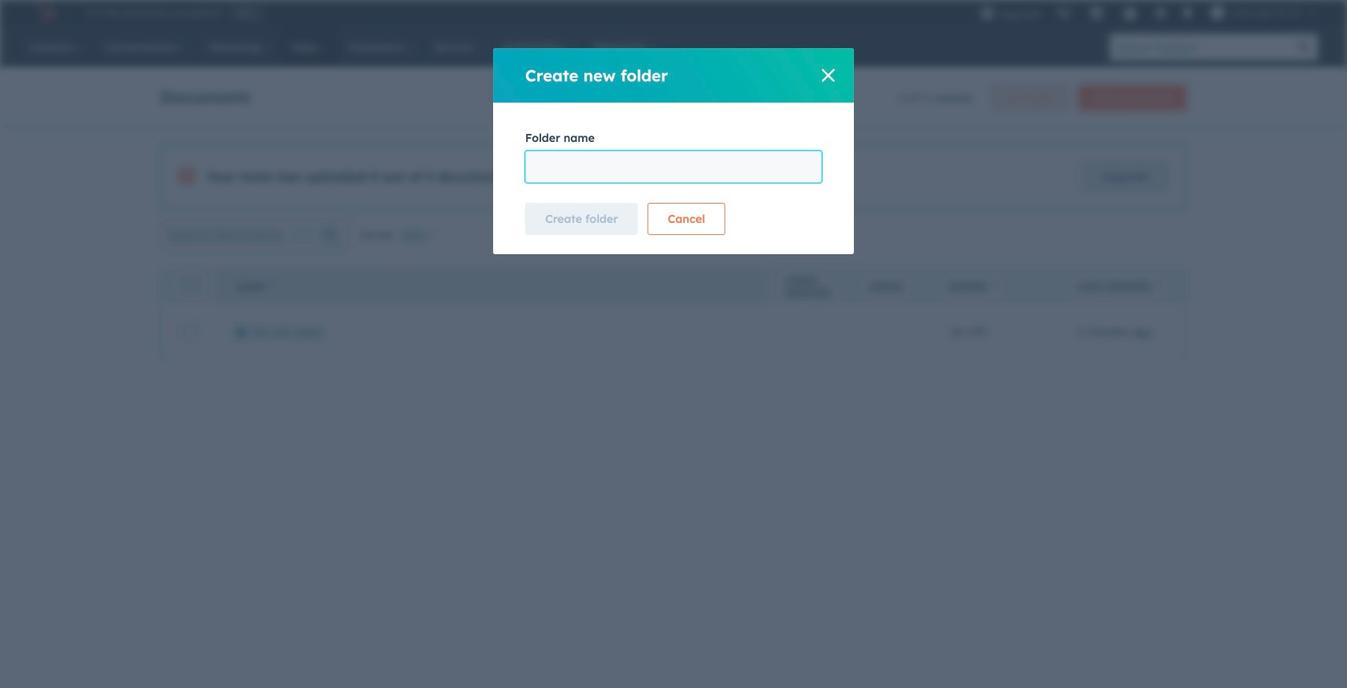 Task type: locate. For each thing, give the bounding box(es) containing it.
2 press to sort. element from the left
[[1156, 280, 1162, 294]]

press to sort. element
[[992, 280, 998, 294], [1156, 280, 1162, 294]]

banner
[[160, 80, 1187, 111]]

Search HubSpot search field
[[1110, 34, 1291, 61]]

1 horizontal spatial press to sort. element
[[1156, 280, 1162, 294]]

ascending sort. press to sort descending. element
[[270, 280, 276, 294]]

menu
[[973, 0, 1328, 26]]

marketplaces image
[[1090, 7, 1104, 22]]

0 horizontal spatial press to sort. element
[[992, 280, 998, 294]]

0 horizontal spatial press to sort. image
[[992, 280, 998, 291]]

2 press to sort. image from the left
[[1156, 280, 1162, 291]]

1 press to sort. image from the left
[[992, 280, 998, 291]]

1 horizontal spatial press to sort. image
[[1156, 280, 1162, 291]]

press to sort. image for 1st press to sort. element from right
[[1156, 280, 1162, 291]]

None text field
[[525, 151, 822, 183]]

1 press to sort. element from the left
[[992, 280, 998, 294]]

Search search field
[[160, 219, 350, 251]]

press to sort. image
[[992, 280, 998, 291], [1156, 280, 1162, 291]]



Task type: describe. For each thing, give the bounding box(es) containing it.
ascending sort. press to sort descending. image
[[270, 280, 276, 291]]

press to sort. image for first press to sort. element from left
[[992, 280, 998, 291]]

close image
[[822, 69, 835, 82]]

jer mill image
[[1211, 6, 1225, 20]]



Task type: vqa. For each thing, say whether or not it's contained in the screenshot.
second Press to sort. Element from the left
yes



